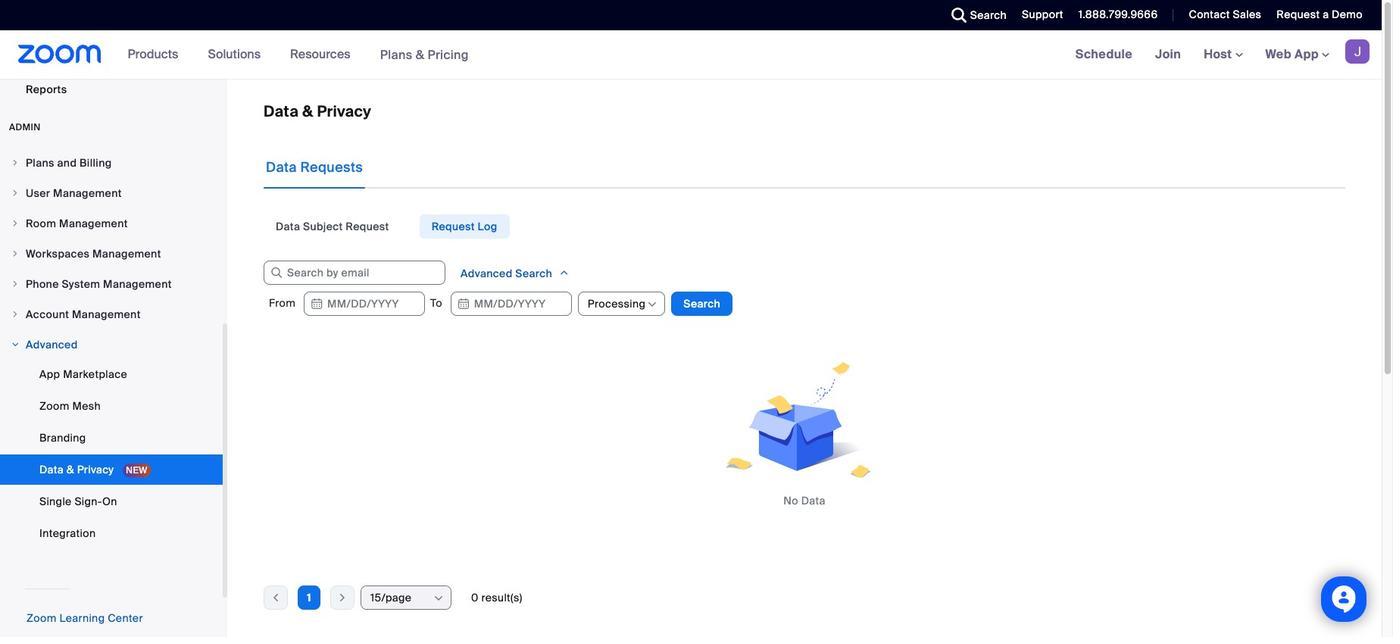 Task type: locate. For each thing, give the bounding box(es) containing it.
app marketplace
[[39, 367, 127, 381]]

0 vertical spatial advanced
[[461, 267, 513, 280]]

1 horizontal spatial request
[[432, 220, 475, 233]]

data requests
[[266, 158, 363, 177]]

right image
[[11, 158, 20, 167], [11, 249, 20, 258], [11, 340, 20, 349]]

request left a
[[1277, 8, 1320, 21]]

3 right image from the top
[[11, 340, 20, 349]]

1 horizontal spatial advanced
[[461, 267, 513, 280]]

& up data requests
[[302, 102, 313, 121]]

0 horizontal spatial data & privacy
[[39, 463, 117, 477]]

processing
[[588, 297, 646, 311]]

1 vertical spatial &
[[302, 102, 313, 121]]

plans and billing menu item
[[0, 149, 223, 177]]

request a demo link
[[1266, 0, 1382, 30], [1277, 8, 1363, 21]]

admin
[[9, 121, 41, 133]]

data left subject
[[276, 220, 300, 233]]

management up workspaces management
[[59, 217, 128, 230]]

management
[[53, 186, 122, 200], [59, 217, 128, 230], [92, 247, 161, 261], [103, 277, 172, 291], [72, 308, 141, 321]]

zoom
[[39, 399, 69, 413], [27, 611, 57, 625]]

right image inside plans and billing menu item
[[11, 158, 20, 167]]

& inside 'link'
[[66, 463, 74, 477]]

plans inside product information navigation
[[380, 47, 413, 63]]

right image for workspaces
[[11, 249, 20, 258]]

advanced for advanced
[[26, 338, 78, 352]]

0 horizontal spatial app
[[39, 367, 60, 381]]

web app button
[[1266, 46, 1330, 62]]

zoom mesh link
[[0, 391, 223, 421]]

date picker text field down the advanced search
[[451, 292, 572, 316]]

15/page button
[[371, 586, 432, 609]]

2 vertical spatial &
[[66, 463, 74, 477]]

management inside 'menu item'
[[92, 247, 161, 261]]

show options image
[[647, 299, 659, 311]]

0 horizontal spatial privacy
[[77, 463, 114, 477]]

2 vertical spatial right image
[[11, 340, 20, 349]]

1 vertical spatial app
[[39, 367, 60, 381]]

1 vertical spatial data & privacy
[[39, 463, 117, 477]]

search button right show options icon
[[672, 292, 733, 316]]

1 vertical spatial advanced
[[26, 338, 78, 352]]

zoom left mesh
[[39, 399, 69, 413]]

2 horizontal spatial search
[[970, 8, 1007, 22]]

1 vertical spatial privacy
[[77, 463, 114, 477]]

plans for plans & pricing
[[380, 47, 413, 63]]

0 vertical spatial data & privacy
[[264, 102, 371, 121]]

search button left the support
[[940, 0, 1011, 30]]

zoom mesh
[[39, 399, 101, 413]]

1 horizontal spatial date picker text field
[[451, 292, 572, 316]]

date picker text field for from
[[304, 292, 425, 316]]

2 right image from the top
[[11, 219, 20, 228]]

host
[[1204, 46, 1235, 62]]

resources
[[290, 46, 351, 62]]

& left the pricing
[[416, 47, 425, 63]]

1 date picker text field from the left
[[304, 292, 425, 316]]

result(s)
[[481, 591, 522, 605]]

0 vertical spatial zoom
[[39, 399, 69, 413]]

& down branding
[[66, 463, 74, 477]]

right image
[[11, 189, 20, 198], [11, 219, 20, 228], [11, 280, 20, 289], [11, 310, 20, 319]]

search button
[[940, 0, 1011, 30], [672, 292, 733, 316]]

log
[[478, 220, 498, 233]]

data inside tab list
[[276, 220, 300, 233]]

right image for user management
[[11, 189, 20, 198]]

no data
[[784, 494, 826, 508]]

management for user management
[[53, 186, 122, 200]]

room management
[[26, 217, 128, 230]]

data left requests
[[266, 158, 297, 177]]

no
[[784, 494, 799, 508]]

2 vertical spatial search
[[684, 297, 721, 311]]

management down billing
[[53, 186, 122, 200]]

schedule
[[1076, 46, 1133, 62]]

0 horizontal spatial advanced
[[26, 338, 78, 352]]

pricing
[[428, 47, 469, 63]]

search right show options icon
[[684, 297, 721, 311]]

data requests tab
[[264, 146, 365, 189]]

1 vertical spatial right image
[[11, 249, 20, 258]]

search left the support
[[970, 8, 1007, 22]]

zoom logo image
[[18, 45, 101, 64]]

search
[[970, 8, 1007, 22], [515, 267, 552, 280], [684, 297, 721, 311]]

products button
[[128, 30, 185, 79]]

0 horizontal spatial search
[[515, 267, 552, 280]]

plans & pricing link
[[380, 47, 469, 63], [380, 47, 469, 63]]

0 vertical spatial right image
[[11, 158, 20, 167]]

single
[[39, 495, 72, 508]]

2 date picker text field from the left
[[451, 292, 572, 316]]

banner containing products
[[0, 30, 1382, 80]]

1 vertical spatial zoom
[[27, 611, 57, 625]]

solutions
[[208, 46, 261, 62]]

host button
[[1204, 46, 1243, 62]]

support link
[[1011, 0, 1067, 30], [1022, 8, 1064, 21]]

right image inside user management menu item
[[11, 189, 20, 198]]

zoom for zoom mesh
[[39, 399, 69, 413]]

room
[[26, 217, 56, 230]]

user management menu item
[[0, 179, 223, 208]]

advanced down account
[[26, 338, 78, 352]]

&
[[416, 47, 425, 63], [302, 102, 313, 121], [66, 463, 74, 477]]

plans left and
[[26, 156, 54, 170]]

privacy
[[317, 102, 371, 121], [77, 463, 114, 477]]

processing button
[[588, 292, 646, 315]]

1 vertical spatial search button
[[672, 292, 733, 316]]

2 horizontal spatial &
[[416, 47, 425, 63]]

0 vertical spatial app
[[1295, 46, 1319, 62]]

subject
[[303, 220, 343, 233]]

data & privacy up data requests tab
[[264, 102, 371, 121]]

contact sales link
[[1178, 0, 1266, 30], [1189, 8, 1262, 21]]

1 horizontal spatial &
[[302, 102, 313, 121]]

management inside 'menu item'
[[59, 217, 128, 230]]

data
[[264, 102, 299, 121], [266, 158, 297, 177], [276, 220, 300, 233], [39, 463, 64, 477], [801, 494, 826, 508]]

0 vertical spatial privacy
[[317, 102, 371, 121]]

data & privacy
[[264, 102, 371, 121], [39, 463, 117, 477]]

search left up icon
[[515, 267, 552, 280]]

advanced
[[461, 267, 513, 280], [26, 338, 78, 352]]

advanced inside 'menu item'
[[26, 338, 78, 352]]

privacy up sign-
[[77, 463, 114, 477]]

data & privacy inside 'link'
[[39, 463, 117, 477]]

right image left room
[[11, 219, 20, 228]]

1 vertical spatial plans
[[26, 156, 54, 170]]

0 horizontal spatial plans
[[26, 156, 54, 170]]

data down product information navigation
[[264, 102, 299, 121]]

search inside dropdown button
[[515, 267, 552, 280]]

account management menu item
[[0, 300, 223, 329]]

plans and billing
[[26, 156, 112, 170]]

2 right image from the top
[[11, 249, 20, 258]]

request
[[1277, 8, 1320, 21], [346, 220, 389, 233], [432, 220, 475, 233]]

right image left account
[[11, 310, 20, 319]]

request right subject
[[346, 220, 389, 233]]

advanced menu
[[0, 359, 223, 550]]

0 horizontal spatial date picker text field
[[304, 292, 425, 316]]

0 vertical spatial plans
[[380, 47, 413, 63]]

advanced for advanced search
[[461, 267, 513, 280]]

single sign-on
[[39, 495, 117, 508]]

data inside 'link'
[[39, 463, 64, 477]]

plans
[[380, 47, 413, 63], [26, 156, 54, 170]]

advanced down log
[[461, 267, 513, 280]]

0 vertical spatial &
[[416, 47, 425, 63]]

management up the advanced 'menu item'
[[72, 308, 141, 321]]

right image inside room management 'menu item'
[[11, 219, 20, 228]]

data & privacy up the single sign-on
[[39, 463, 117, 477]]

mesh
[[72, 399, 101, 413]]

resources button
[[290, 30, 357, 79]]

zoom left learning
[[27, 611, 57, 625]]

management up phone system management menu item
[[92, 247, 161, 261]]

0 horizontal spatial request
[[346, 220, 389, 233]]

right image inside workspaces management 'menu item'
[[11, 249, 20, 258]]

plans inside menu item
[[26, 156, 54, 170]]

data up single
[[39, 463, 64, 477]]

on
[[102, 495, 117, 508]]

0
[[471, 591, 479, 605]]

request left log
[[432, 220, 475, 233]]

advanced inside dropdown button
[[461, 267, 513, 280]]

3 right image from the top
[[11, 280, 20, 289]]

4 right image from the top
[[11, 310, 20, 319]]

0 horizontal spatial search button
[[672, 292, 733, 316]]

app
[[1295, 46, 1319, 62], [39, 367, 60, 381]]

data right no
[[801, 494, 826, 508]]

right image inside account management menu item
[[11, 310, 20, 319]]

date picker text field down search by email text field
[[304, 292, 425, 316]]

Date Picker text field
[[304, 292, 425, 316], [451, 292, 572, 316]]

1 horizontal spatial plans
[[380, 47, 413, 63]]

right image left 'user'
[[11, 189, 20, 198]]

management for account management
[[72, 308, 141, 321]]

1 right image from the top
[[11, 189, 20, 198]]

app up zoom mesh at bottom left
[[39, 367, 60, 381]]

data subject request tab
[[264, 214, 401, 239]]

app marketplace link
[[0, 359, 223, 389]]

integration link
[[0, 518, 223, 549]]

zoom inside 'advanced' menu
[[39, 399, 69, 413]]

1
[[307, 591, 311, 605]]

request for request a demo
[[1277, 8, 1320, 21]]

app right web
[[1295, 46, 1319, 62]]

0 horizontal spatial &
[[66, 463, 74, 477]]

0 vertical spatial search button
[[940, 0, 1011, 30]]

right image inside phone system management menu item
[[11, 280, 20, 289]]

1.888.799.9666 button
[[1067, 0, 1162, 30], [1079, 8, 1158, 21]]

1 right image from the top
[[11, 158, 20, 167]]

15/page
[[371, 591, 412, 605]]

zoom learning center
[[27, 611, 143, 625]]

plans left the pricing
[[380, 47, 413, 63]]

2 horizontal spatial request
[[1277, 8, 1320, 21]]

banner
[[0, 30, 1382, 80]]

right image left 'phone'
[[11, 280, 20, 289]]

plans for plans and billing
[[26, 156, 54, 170]]

sign-
[[75, 495, 102, 508]]

request inside tab
[[432, 220, 475, 233]]

admin menu menu
[[0, 149, 223, 552]]

1 horizontal spatial app
[[1295, 46, 1319, 62]]

1 vertical spatial search
[[515, 267, 552, 280]]

0 vertical spatial search
[[970, 8, 1007, 22]]

privacy up requests
[[317, 102, 371, 121]]

branding
[[39, 431, 86, 445]]

branding link
[[0, 423, 223, 453]]

contact
[[1189, 8, 1230, 21]]



Task type: vqa. For each thing, say whether or not it's contained in the screenshot.
Request Log
yes



Task type: describe. For each thing, give the bounding box(es) containing it.
data & privacy link
[[0, 455, 223, 485]]

demo
[[1332, 8, 1363, 21]]

0 result(s)
[[471, 591, 522, 605]]

schedule link
[[1064, 30, 1144, 79]]

reports link
[[0, 74, 223, 105]]

reports
[[26, 83, 67, 96]]

workspaces management
[[26, 247, 161, 261]]

request log tab
[[419, 214, 510, 239]]

management for workspaces management
[[92, 247, 161, 261]]

web
[[1266, 46, 1292, 62]]

zoom for zoom learning center
[[27, 611, 57, 625]]

products
[[128, 46, 178, 62]]

request for request log
[[432, 220, 475, 233]]

marketplace
[[63, 367, 127, 381]]

app inside meetings navigation
[[1295, 46, 1319, 62]]

account
[[26, 308, 69, 321]]

solutions button
[[208, 30, 268, 79]]

app inside app marketplace link
[[39, 367, 60, 381]]

advanced menu item
[[0, 330, 223, 359]]

advanced search
[[461, 267, 555, 280]]

a
[[1323, 8, 1329, 21]]

advanced search button
[[449, 261, 582, 286]]

join
[[1156, 46, 1181, 62]]

system
[[62, 277, 100, 291]]

1.888.799.9666
[[1079, 8, 1158, 21]]

meetings navigation
[[1064, 30, 1382, 80]]

web app
[[1266, 46, 1319, 62]]

next page image
[[331, 591, 354, 605]]

previous page image
[[264, 591, 287, 605]]

plans & pricing
[[380, 47, 469, 63]]

management for room management
[[59, 217, 128, 230]]

1 button
[[298, 586, 321, 610]]

zoom learning center link
[[27, 611, 143, 625]]

support
[[1022, 8, 1064, 21]]

data for data subject request tab
[[276, 220, 300, 233]]

center
[[108, 611, 143, 625]]

1 horizontal spatial search button
[[940, 0, 1011, 30]]

right image for room management
[[11, 219, 20, 228]]

workspaces management menu item
[[0, 239, 223, 268]]

1 horizontal spatial privacy
[[317, 102, 371, 121]]

date picker text field for to
[[451, 292, 572, 316]]

workspaces
[[26, 247, 90, 261]]

privacy inside 'link'
[[77, 463, 114, 477]]

phone
[[26, 277, 59, 291]]

right image for account management
[[11, 310, 20, 319]]

right image for phone system management
[[11, 280, 20, 289]]

requests
[[300, 158, 363, 177]]

data for data requests tab
[[266, 158, 297, 177]]

room management menu item
[[0, 209, 223, 238]]

integration
[[39, 527, 96, 540]]

tabs of data requests tab list
[[264, 214, 510, 239]]

phone system management menu item
[[0, 270, 223, 299]]

show options image
[[433, 593, 445, 605]]

right image inside the advanced 'menu item'
[[11, 340, 20, 349]]

request log
[[432, 220, 498, 233]]

to
[[430, 296, 445, 310]]

user management
[[26, 186, 122, 200]]

1 horizontal spatial data & privacy
[[264, 102, 371, 121]]

1 horizontal spatial search
[[684, 297, 721, 311]]

product information navigation
[[116, 30, 480, 80]]

data subject request
[[276, 220, 389, 233]]

account management
[[26, 308, 141, 321]]

learning
[[59, 611, 105, 625]]

side navigation navigation
[[0, 0, 227, 637]]

from
[[269, 296, 298, 310]]

Search by email text field
[[264, 261, 446, 285]]

& inside product information navigation
[[416, 47, 425, 63]]

contact sales
[[1189, 8, 1262, 21]]

user
[[26, 186, 50, 200]]

sales
[[1233, 8, 1262, 21]]

up image
[[559, 265, 570, 280]]

and
[[57, 156, 77, 170]]

right image for plans
[[11, 158, 20, 167]]

request a demo
[[1277, 8, 1363, 21]]

phone system management
[[26, 277, 172, 291]]

single sign-on link
[[0, 486, 223, 517]]

profile picture image
[[1346, 39, 1370, 64]]

join link
[[1144, 30, 1193, 79]]

billing
[[80, 156, 112, 170]]

request inside tab
[[346, 220, 389, 233]]

data for data & privacy 'link'
[[39, 463, 64, 477]]

management up account management menu item
[[103, 277, 172, 291]]



